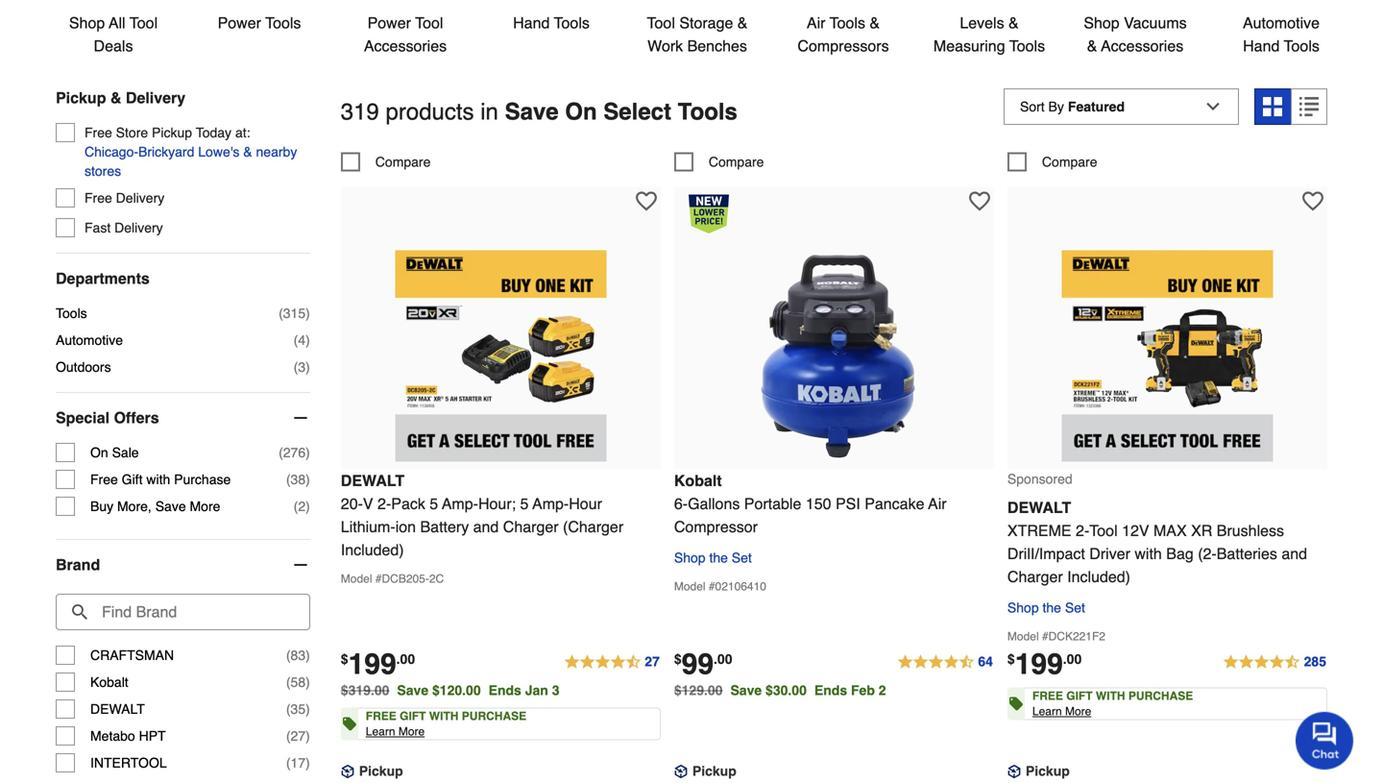 Task type: vqa. For each thing, say whether or not it's contained in the screenshot.


Task type: locate. For each thing, give the bounding box(es) containing it.
and right batteries
[[1282, 545, 1308, 563]]

amp- up battery
[[442, 495, 478, 513]]

12v
[[1122, 522, 1150, 540]]

tool inside dewalt xtreme 2-tool 12v max xr brushless drili/impact driver with bag (2-batteries and charger included)
[[1090, 522, 1118, 540]]

1 accessories from the left
[[364, 37, 447, 55]]

1 horizontal spatial power
[[368, 14, 411, 32]]

0 horizontal spatial 199
[[348, 648, 396, 681]]

1 vertical spatial with
[[1135, 545, 1162, 563]]

2 $ 199 .00 from the left
[[1008, 648, 1082, 681]]

0 vertical spatial kobalt
[[674, 472, 722, 490]]

free gift with purchase learn more down the dck221f2
[[1033, 689, 1193, 718]]

dewalt 20-v 2-pack 5 amp-hour; 5 amp-hour lithium-ion battery and charger (charger included) image
[[395, 250, 607, 462]]

27
[[645, 654, 660, 669], [291, 728, 306, 743]]

tag filled image
[[1010, 690, 1023, 717], [343, 711, 356, 737]]

dewalt inside "dewalt 20-v 2-pack 5 amp-hour; 5 amp-hour lithium-ion battery and charger (charger included)"
[[341, 472, 405, 490]]

199 down model # dck221f2
[[1015, 648, 1063, 681]]

model left the dck221f2
[[1008, 630, 1039, 643]]

kobalt for kobalt
[[90, 674, 128, 690]]

more down $319.00 save $120.00 ends jan 3
[[399, 725, 425, 738]]

2- right v
[[378, 495, 391, 513]]

tool up "driver"
[[1090, 522, 1118, 540]]

gift down $319.00 save $120.00 ends jan 3
[[400, 710, 426, 723]]

) for ( 38 )
[[306, 472, 310, 487]]

compare inside 5014688329 element
[[375, 154, 431, 170]]

hand up the grid view image
[[1243, 37, 1280, 55]]

10 ) from the top
[[306, 728, 310, 743]]

2 $ from the left
[[674, 651, 682, 667]]

ends jan 3 element
[[489, 683, 567, 698]]

set
[[732, 550, 752, 565], [1065, 600, 1086, 615]]

1 compare from the left
[[375, 154, 431, 170]]

dewalt up metabo
[[90, 701, 145, 717]]

pickup for pickup icon
[[359, 763, 403, 779]]

free down $319.00
[[366, 710, 397, 723]]

air up compressors
[[807, 14, 826, 32]]

0 vertical spatial 2-
[[378, 495, 391, 513]]

) up "( 38 )"
[[306, 445, 310, 460]]

.00
[[396, 651, 415, 667], [714, 651, 733, 667], [1063, 651, 1082, 667]]

2- up "driver"
[[1076, 522, 1090, 540]]

model
[[341, 572, 372, 586], [674, 580, 706, 593], [1008, 630, 1039, 643]]

tag filled image down $319.00
[[343, 711, 356, 737]]

pickup image
[[674, 765, 688, 778], [1008, 765, 1021, 778]]

0 horizontal spatial free
[[366, 710, 397, 723]]

dewalt inside dewalt xtreme 2-tool 12v max xr brushless drili/impact driver with bag (2-batteries and charger included)
[[1008, 499, 1072, 516]]

offers
[[114, 409, 159, 426]]

4.5 stars image for ends jan 3
[[563, 651, 661, 674]]

amp- up (charger
[[533, 495, 569, 513]]

0 vertical spatial with
[[1096, 689, 1126, 703]]

0 horizontal spatial model
[[341, 572, 372, 586]]

.00 down the dck221f2
[[1063, 651, 1082, 667]]

1 $ from the left
[[341, 651, 348, 667]]

shop vacuums & accessories button
[[1078, 0, 1193, 57]]

learn down $319.00
[[366, 725, 395, 738]]

tools inside air tools & compressors
[[830, 14, 866, 32]]

) up ( 3 )
[[306, 332, 310, 348]]

free gift with purchase learn more for the left tag filled icon
[[366, 710, 527, 738]]

shop left all
[[69, 14, 105, 32]]

pickup for first pickup image from the left
[[693, 763, 737, 779]]

8 ) from the top
[[306, 674, 310, 690]]

( for 2
[[294, 498, 298, 514]]

( for 17
[[286, 755, 291, 770]]

model for model # 02106410
[[674, 580, 706, 593]]

1 horizontal spatial kobalt
[[674, 472, 722, 490]]

0 vertical spatial free
[[85, 125, 112, 140]]

1 vertical spatial minus image
[[291, 555, 310, 574]]

17
[[291, 755, 306, 770]]

4.5 stars image containing 27
[[563, 651, 661, 674]]

shop
[[69, 14, 105, 32], [1084, 14, 1120, 32], [674, 550, 706, 565], [1008, 600, 1039, 615]]

) up ( 17 )
[[306, 728, 310, 743]]

# down 'drili/impact'
[[1042, 630, 1049, 643]]

shop inside shop all tool deals
[[69, 14, 105, 32]]

actual price $199.00 element down model # dck221f2
[[1008, 648, 1082, 681]]

64 button
[[897, 651, 994, 674]]

1 $ 199 .00 from the left
[[341, 648, 415, 681]]

3 right the jan
[[552, 683, 560, 698]]

chicago-
[[85, 144, 138, 159]]

0 vertical spatial shop the set
[[674, 550, 752, 565]]

0 horizontal spatial ends
[[489, 683, 522, 698]]

0 horizontal spatial pickup image
[[674, 765, 688, 778]]

benches
[[688, 37, 747, 55]]

0 vertical spatial gift
[[1067, 689, 1093, 703]]

delivery down free delivery
[[114, 220, 163, 235]]

minus image
[[291, 408, 310, 427], [291, 555, 310, 574]]

pickup
[[56, 89, 106, 106], [152, 125, 192, 140], [359, 763, 403, 779], [693, 763, 737, 779], [1026, 763, 1070, 779]]

1 vertical spatial included)
[[1068, 568, 1131, 586]]

shop the set
[[674, 550, 752, 565], [1008, 600, 1086, 615]]

0 horizontal spatial $ 199 .00
[[341, 648, 415, 681]]

model left 02106410
[[674, 580, 706, 593]]

2 4.5 stars image from the left
[[897, 651, 994, 674]]

free gift with purchase learn more down $319.00 save $120.00 ends jan 3
[[366, 710, 527, 738]]

0 vertical spatial and
[[473, 518, 499, 536]]

0 vertical spatial 2
[[298, 498, 306, 514]]

0 horizontal spatial free gift with purchase learn more
[[366, 710, 527, 738]]

276
[[283, 445, 306, 460]]

2 heart outline image from the left
[[969, 191, 990, 212]]

4 ) from the top
[[306, 445, 310, 460]]

special offers button
[[56, 393, 310, 443]]

1 horizontal spatial automotive
[[1243, 14, 1320, 32]]

5014029963 element
[[674, 152, 764, 172]]

with right gift
[[146, 472, 170, 487]]

minus image inside brand button
[[291, 555, 310, 574]]

9 ) from the top
[[306, 701, 310, 717]]

delivery up free store pickup today at:
[[126, 89, 186, 106]]

save
[[505, 98, 559, 125], [155, 498, 186, 514], [397, 683, 429, 698], [731, 683, 762, 698]]

save right in
[[505, 98, 559, 125]]

$ 199 .00
[[341, 648, 415, 681], [1008, 648, 1082, 681]]

(
[[279, 305, 283, 321], [294, 332, 298, 348], [294, 359, 298, 375], [279, 445, 283, 460], [286, 472, 291, 487], [294, 498, 298, 514], [286, 647, 291, 663], [286, 674, 291, 690], [286, 701, 291, 717], [286, 728, 291, 743], [286, 755, 291, 770]]

( for 35
[[286, 701, 291, 717]]

( for 38
[[286, 472, 291, 487]]

actual price $199.00 element for 27
[[341, 648, 415, 681]]

2 actual price $199.00 element from the left
[[1008, 648, 1082, 681]]

35
[[291, 701, 306, 717]]

2 vertical spatial free
[[90, 472, 118, 487]]

0 horizontal spatial automotive
[[56, 332, 123, 348]]

( for 315
[[279, 305, 283, 321]]

power inside power tool accessories
[[368, 14, 411, 32]]

actual price $199.00 element
[[341, 648, 415, 681], [1008, 648, 1082, 681]]

.00 up was price $129.00 element
[[714, 651, 733, 667]]

1 horizontal spatial actual price $199.00 element
[[1008, 648, 1082, 681]]

1 vertical spatial dewalt
[[1008, 499, 1072, 516]]

1 4.5 stars image from the left
[[563, 651, 661, 674]]

0 horizontal spatial accessories
[[364, 37, 447, 55]]

free for free gift with purchase
[[90, 472, 118, 487]]

0 vertical spatial 3
[[298, 359, 306, 375]]

1 horizontal spatial free
[[1033, 689, 1063, 703]]

minus image up 276
[[291, 408, 310, 427]]

automotive up the grid view image
[[1243, 14, 1320, 32]]

power inside 'button'
[[218, 14, 261, 32]]

dewalt up xtreme at bottom right
[[1008, 499, 1072, 516]]

1 power from the left
[[218, 14, 261, 32]]

and down hour;
[[473, 518, 499, 536]]

free for free delivery
[[85, 190, 112, 205]]

2 199 from the left
[[1015, 648, 1063, 681]]

3 ) from the top
[[306, 359, 310, 375]]

tools inside automotive hand tools
[[1284, 37, 1320, 55]]

1 vertical spatial 3
[[552, 683, 560, 698]]

2
[[298, 498, 306, 514], [879, 683, 886, 698]]

2 power from the left
[[368, 14, 411, 32]]

1 horizontal spatial 2-
[[1076, 522, 1090, 540]]

shop the set link up model # dck221f2
[[1008, 596, 1086, 619]]

departments element
[[56, 269, 310, 288]]

shop the set up model # dck221f2
[[1008, 600, 1086, 615]]

1 horizontal spatial 5
[[520, 495, 529, 513]]

shop for top shop the set 'link'
[[674, 550, 706, 565]]

with down $319.00 save $120.00 ends jan 3
[[429, 710, 459, 723]]

pickup image
[[341, 765, 354, 778]]

model # dcb205-2c
[[341, 572, 444, 586]]

.00 for save $30.00
[[714, 651, 733, 667]]

2 ) from the top
[[306, 332, 310, 348]]

2 horizontal spatial compare
[[1042, 154, 1098, 170]]

free down "stores" on the left
[[85, 190, 112, 205]]

levels & measuring tools
[[934, 14, 1045, 55]]

actual price $199.00 element up $319.00
[[341, 648, 415, 681]]

purchase
[[174, 472, 231, 487]]

1 vertical spatial set
[[1065, 600, 1086, 615]]

shop for right shop the set 'link'
[[1008, 600, 1039, 615]]

shop inside the shop vacuums & accessories
[[1084, 14, 1120, 32]]

) for ( 83 )
[[306, 647, 310, 663]]

1 horizontal spatial with
[[1135, 545, 1162, 563]]

0 horizontal spatial shop the set link
[[674, 546, 752, 569]]

with
[[1096, 689, 1126, 703], [429, 710, 459, 723]]

0 vertical spatial the
[[709, 550, 728, 565]]

3 4.5 stars image from the left
[[1223, 651, 1328, 674]]

ends left feb in the bottom of the page
[[815, 683, 847, 698]]

power for power tool accessories
[[368, 14, 411, 32]]

285
[[1304, 654, 1327, 669]]

minus image for special offers
[[291, 408, 310, 427]]

$ up $129.00
[[674, 651, 682, 667]]

0 vertical spatial hand
[[513, 14, 550, 32]]

shop down 'compressor' at the bottom of the page
[[674, 550, 706, 565]]

2 right feb in the bottom of the page
[[879, 683, 886, 698]]

2 horizontal spatial #
[[1042, 630, 1049, 643]]

1 horizontal spatial amp-
[[533, 495, 569, 513]]

learn more button
[[1033, 704, 1092, 719], [1033, 704, 1092, 719], [366, 724, 425, 739], [366, 724, 425, 739]]

7 ) from the top
[[306, 647, 310, 663]]

set up the dck221f2
[[1065, 600, 1086, 615]]

heart outline image
[[636, 191, 657, 212], [969, 191, 990, 212]]

1 vertical spatial 2-
[[1076, 522, 1090, 540]]

the up model # dck221f2
[[1043, 600, 1062, 615]]

tool inside shop all tool deals
[[130, 14, 158, 32]]

11 ) from the top
[[306, 755, 310, 770]]

2 horizontal spatial model
[[1008, 630, 1039, 643]]

lowe's
[[198, 144, 240, 159]]

on left "sale"
[[90, 445, 108, 460]]

2- inside dewalt xtreme 2-tool 12v max xr brushless drili/impact driver with bag (2-batteries and charger included)
[[1076, 522, 1090, 540]]

2 ends from the left
[[815, 683, 847, 698]]

accessories up products
[[364, 37, 447, 55]]

1 horizontal spatial the
[[1043, 600, 1062, 615]]

and for hour;
[[473, 518, 499, 536]]

kobalt down craftsman
[[90, 674, 128, 690]]

1 horizontal spatial $ 199 .00
[[1008, 648, 1082, 681]]

38
[[291, 472, 306, 487]]

( 27 )
[[286, 728, 310, 743]]

1 horizontal spatial 4.5 stars image
[[897, 651, 994, 674]]

0 horizontal spatial 2
[[298, 498, 306, 514]]

levels & measuring tools button
[[932, 0, 1047, 57]]

( 315 )
[[279, 305, 310, 321]]

1 horizontal spatial charger
[[1008, 568, 1063, 586]]

199 for 27
[[348, 648, 396, 681]]

) down "( 38 )"
[[306, 498, 310, 514]]

tool right all
[[130, 14, 158, 32]]

319 products in save on select tools
[[341, 98, 738, 125]]

charger down 'drili/impact'
[[1008, 568, 1063, 586]]

intertool
[[90, 755, 167, 770]]

4.5 stars image
[[563, 651, 661, 674], [897, 651, 994, 674], [1223, 651, 1328, 674]]

& inside levels & measuring tools
[[1009, 14, 1019, 32]]

1 vertical spatial automotive
[[56, 332, 123, 348]]

$ inside $ 99 .00
[[674, 651, 682, 667]]

minus image for brand
[[291, 555, 310, 574]]

ends for 199
[[489, 683, 522, 698]]

delivery
[[126, 89, 186, 106], [116, 190, 165, 205], [114, 220, 163, 235]]

1 horizontal spatial $
[[674, 651, 682, 667]]

1 horizontal spatial gift
[[1067, 689, 1093, 703]]

27 up ( 17 )
[[291, 728, 306, 743]]

tools inside 'button'
[[265, 14, 301, 32]]

included) down lithium-
[[341, 541, 404, 559]]

1 vertical spatial delivery
[[116, 190, 165, 205]]

27 inside the 4.5 stars image
[[645, 654, 660, 669]]

more down the dck221f2
[[1065, 705, 1092, 718]]

1 horizontal spatial and
[[1282, 545, 1308, 563]]

power
[[218, 14, 261, 32], [368, 14, 411, 32]]

.00 up was price $319.00 element
[[396, 651, 415, 667]]

4.5 stars image containing 64
[[897, 651, 994, 674]]

air
[[807, 14, 826, 32], [929, 495, 947, 513]]

#
[[375, 572, 382, 586], [709, 580, 715, 593], [1042, 630, 1049, 643]]

automotive inside button
[[1243, 14, 1320, 32]]

2 5 from the left
[[520, 495, 529, 513]]

5014688329 element
[[341, 152, 431, 172]]

free gift with purchase learn more
[[1033, 689, 1193, 718], [366, 710, 527, 738]]

tag filled image down model # dck221f2
[[1010, 690, 1023, 717]]

compressors
[[798, 37, 889, 55]]

0 vertical spatial automotive
[[1243, 14, 1320, 32]]

tool storage & work benches
[[647, 14, 748, 55]]

1 ) from the top
[[306, 305, 310, 321]]

xr
[[1191, 522, 1213, 540]]

kobalt up the "gallons"
[[674, 472, 722, 490]]

0 vertical spatial dewalt
[[341, 472, 405, 490]]

free up 'buy'
[[90, 472, 118, 487]]

automotive up outdoors
[[56, 332, 123, 348]]

products
[[386, 98, 474, 125]]

1 horizontal spatial shop the set
[[1008, 600, 1086, 615]]

1 .00 from the left
[[396, 651, 415, 667]]

more for the left tag filled icon
[[399, 725, 425, 738]]

learn for right tag filled icon
[[1033, 705, 1062, 718]]

) down ( 4 )
[[306, 359, 310, 375]]

free
[[1033, 689, 1063, 703], [366, 710, 397, 723]]

bag
[[1167, 545, 1194, 563]]

shop the set link up model # 02106410
[[674, 546, 752, 569]]

0 horizontal spatial more
[[190, 498, 220, 514]]

delivery for free delivery
[[116, 190, 165, 205]]

$ for $129.00 save $30.00 ends feb 2
[[674, 651, 682, 667]]

delivery up fast delivery
[[116, 190, 165, 205]]

store
[[116, 125, 148, 140]]

hand up 319 products in save on select tools
[[513, 14, 550, 32]]

portable
[[744, 495, 802, 513]]

2 accessories from the left
[[1101, 37, 1184, 55]]

nearby
[[256, 144, 297, 159]]

$ for $319.00 save $120.00 ends jan 3
[[341, 651, 348, 667]]

automotive hand tools
[[1243, 14, 1320, 55]]

compare inside "1000981080" element
[[1042, 154, 1098, 170]]

charger inside "dewalt 20-v 2-pack 5 amp-hour; 5 amp-hour lithium-ion battery and charger (charger included)"
[[503, 518, 559, 536]]

27 left the '99'
[[645, 654, 660, 669]]

tool up work
[[647, 14, 675, 32]]

ends
[[489, 683, 522, 698], [815, 683, 847, 698]]

) up ( 35 )
[[306, 674, 310, 690]]

dewalt xtreme 2-tool 12v max xr brushless drili/impact driver with bag (2-batteries and charger included) image
[[1062, 250, 1273, 462]]

1 vertical spatial kobalt
[[90, 674, 128, 690]]

shop the set up model # 02106410
[[674, 550, 752, 565]]

1 ends from the left
[[489, 683, 522, 698]]

0 horizontal spatial air
[[807, 14, 826, 32]]

accessories inside button
[[364, 37, 447, 55]]

tool
[[130, 14, 158, 32], [415, 14, 443, 32], [647, 14, 675, 32], [1090, 522, 1118, 540]]

amp-
[[442, 495, 478, 513], [533, 495, 569, 513]]

more down purchase
[[190, 498, 220, 514]]

psi
[[836, 495, 861, 513]]

2 horizontal spatial more
[[1065, 705, 1092, 718]]

) up ( 2 )
[[306, 472, 310, 487]]

0 horizontal spatial set
[[732, 550, 752, 565]]

0 horizontal spatial purchase
[[462, 710, 527, 723]]

dewalt for 20-
[[341, 472, 405, 490]]

) for ( 3 )
[[306, 359, 310, 375]]

0 horizontal spatial amp-
[[442, 495, 478, 513]]

0 horizontal spatial and
[[473, 518, 499, 536]]

minus image down ( 2 )
[[291, 555, 310, 574]]

1 vertical spatial free
[[85, 190, 112, 205]]

kobalt 6-gallons portable 150 psi pancake air compressor
[[674, 472, 947, 536]]

1 horizontal spatial .00
[[714, 651, 733, 667]]

1 horizontal spatial air
[[929, 495, 947, 513]]

1 actual price $199.00 element from the left
[[341, 648, 415, 681]]

( 35 )
[[286, 701, 310, 717]]

1 horizontal spatial tag filled image
[[1010, 690, 1023, 717]]

.00 for save $120.00
[[396, 651, 415, 667]]

model # dck221f2
[[1008, 630, 1106, 643]]

$ 199 .00 down model # dck221f2
[[1008, 648, 1082, 681]]

0 horizontal spatial with
[[146, 472, 170, 487]]

set up 02106410
[[732, 550, 752, 565]]

2 .00 from the left
[[714, 651, 733, 667]]

1 vertical spatial and
[[1282, 545, 1308, 563]]

3 compare from the left
[[1042, 154, 1098, 170]]

minus image inside 'special offers' button
[[291, 408, 310, 427]]

sale
[[112, 445, 139, 460]]

5 up battery
[[430, 495, 438, 513]]

3 down ( 4 )
[[298, 359, 306, 375]]

charger inside dewalt xtreme 2-tool 12v max xr brushless drili/impact driver with bag (2-batteries and charger included)
[[1008, 568, 1063, 586]]

power for power tools
[[218, 14, 261, 32]]

hand inside automotive hand tools
[[1243, 37, 1280, 55]]

0 horizontal spatial shop the set
[[674, 550, 752, 565]]

$ up $319.00
[[341, 651, 348, 667]]

ends left the jan
[[489, 683, 522, 698]]

heart outline image
[[1303, 191, 1324, 212]]

the up model # 02106410
[[709, 550, 728, 565]]

$ right the 64 in the bottom of the page
[[1008, 651, 1015, 667]]

ends feb 2 element
[[815, 683, 894, 698]]

1 minus image from the top
[[291, 408, 310, 427]]

) up ( 4 )
[[306, 305, 310, 321]]

0 horizontal spatial actual price $199.00 element
[[341, 648, 415, 681]]

1 vertical spatial learn
[[366, 725, 395, 738]]

1 horizontal spatial dewalt
[[341, 472, 405, 490]]

&
[[738, 14, 748, 32], [870, 14, 880, 32], [1009, 14, 1019, 32], [1087, 37, 1098, 55], [110, 89, 121, 106], [243, 144, 252, 159]]

0 vertical spatial 27
[[645, 654, 660, 669]]

shop left vacuums
[[1084, 14, 1120, 32]]

1 vertical spatial shop the set
[[1008, 600, 1086, 615]]

1 horizontal spatial free gift with purchase learn more
[[1033, 689, 1193, 718]]

( 17 )
[[286, 755, 310, 770]]

0 vertical spatial shop the set link
[[674, 546, 752, 569]]

# down 'compressor' at the bottom of the page
[[709, 580, 715, 593]]

tool up products
[[415, 14, 443, 32]]

1 amp- from the left
[[442, 495, 478, 513]]

2 down "( 38 )"
[[298, 498, 306, 514]]

dewalt 20-v 2-pack 5 amp-hour; 5 amp-hour lithium-ion battery and charger (charger included)
[[341, 472, 624, 559]]

0 horizontal spatial 5
[[430, 495, 438, 513]]

and for brushless
[[1282, 545, 1308, 563]]

1 horizontal spatial #
[[709, 580, 715, 593]]

compare for 5014688329 element
[[375, 154, 431, 170]]

2 horizontal spatial $
[[1008, 651, 1015, 667]]

2 vertical spatial dewalt
[[90, 701, 145, 717]]

included) down "driver"
[[1068, 568, 1131, 586]]

grid view image
[[1263, 97, 1283, 116]]

) for ( 2 )
[[306, 498, 310, 514]]

0 vertical spatial on
[[565, 98, 597, 125]]

1 horizontal spatial on
[[565, 98, 597, 125]]

1 horizontal spatial 199
[[1015, 648, 1063, 681]]

2 pickup image from the left
[[1008, 765, 1021, 778]]

buy
[[90, 498, 113, 514]]

model left dcb205-
[[341, 572, 372, 586]]

shop the set link
[[674, 546, 752, 569], [1008, 596, 1086, 619]]

$ 199 .00 up $319.00
[[341, 648, 415, 681]]

included) inside "dewalt 20-v 2-pack 5 amp-hour; 5 amp-hour lithium-ion battery and charger (charger included)"
[[341, 541, 404, 559]]

charger down hour;
[[503, 518, 559, 536]]

with inside dewalt xtreme 2-tool 12v max xr brushless drili/impact driver with bag (2-batteries and charger included)
[[1135, 545, 1162, 563]]

dewalt up v
[[341, 472, 405, 490]]

kobalt inside the kobalt 6-gallons portable 150 psi pancake air compressor
[[674, 472, 722, 490]]

1 horizontal spatial ends
[[815, 683, 847, 698]]

4.5 stars image for ends feb 2
[[897, 651, 994, 674]]

199 up $319.00
[[348, 648, 396, 681]]

buy more, save more
[[90, 498, 220, 514]]

1 pickup image from the left
[[674, 765, 688, 778]]

free up chicago-
[[85, 125, 112, 140]]

( for 27
[[286, 728, 291, 743]]

2 minus image from the top
[[291, 555, 310, 574]]

levels
[[960, 14, 1005, 32]]

and inside dewalt xtreme 2-tool 12v max xr brushless drili/impact driver with bag (2-batteries and charger included)
[[1282, 545, 1308, 563]]

new lower price image
[[689, 195, 729, 234]]

savings save $120.00 element
[[397, 683, 567, 698]]

on left select
[[565, 98, 597, 125]]

0 horizontal spatial hand
[[513, 14, 550, 32]]

1 199 from the left
[[348, 648, 396, 681]]

kobalt 6-gallons portable 150 psi pancake air compressor image
[[729, 250, 940, 462]]

fast delivery
[[85, 220, 163, 235]]

air right pancake
[[929, 495, 947, 513]]

measuring
[[934, 37, 1006, 55]]

5 ) from the top
[[306, 472, 310, 487]]

)
[[306, 305, 310, 321], [306, 332, 310, 348], [306, 359, 310, 375], [306, 445, 310, 460], [306, 472, 310, 487], [306, 498, 310, 514], [306, 647, 310, 663], [306, 674, 310, 690], [306, 701, 310, 717], [306, 728, 310, 743], [306, 755, 310, 770]]

2 vertical spatial more
[[399, 725, 425, 738]]

with down the dck221f2
[[1096, 689, 1126, 703]]

.00 inside $ 99 .00
[[714, 651, 733, 667]]

hand tools button
[[494, 0, 609, 34]]

6 ) from the top
[[306, 498, 310, 514]]

2 compare from the left
[[709, 154, 764, 170]]

1 horizontal spatial included)
[[1068, 568, 1131, 586]]

work
[[648, 37, 683, 55]]

1 horizontal spatial 27
[[645, 654, 660, 669]]

tool inside power tool accessories
[[415, 14, 443, 32]]

hand tools
[[513, 14, 590, 32]]

2 horizontal spatial .00
[[1063, 651, 1082, 667]]

) down ( 27 )
[[306, 755, 310, 770]]

air inside the kobalt 6-gallons portable 150 psi pancake air compressor
[[929, 495, 947, 513]]

kobalt for kobalt 6-gallons portable 150 psi pancake air compressor
[[674, 472, 722, 490]]

0 horizontal spatial learn
[[366, 725, 395, 738]]

ends for 99
[[815, 683, 847, 698]]

dewalt for xtreme
[[1008, 499, 1072, 516]]

chat invite button image
[[1296, 711, 1355, 770]]

99
[[682, 648, 714, 681]]

gift for right tag filled icon
[[1067, 689, 1093, 703]]

and inside "dewalt 20-v 2-pack 5 amp-hour; 5 amp-hour lithium-ion battery and charger (charger included)"
[[473, 518, 499, 536]]

) up ( 27 )
[[306, 701, 310, 717]]

free gift with purchase learn more for right tag filled icon
[[1033, 689, 1193, 718]]

pickup & delivery
[[56, 89, 186, 106]]

0 horizontal spatial tag filled image
[[343, 711, 356, 737]]

free down model # dck221f2
[[1033, 689, 1063, 703]]

1 horizontal spatial 2
[[879, 683, 886, 698]]

compare inside 5014029963 element
[[709, 154, 764, 170]]

included) inside dewalt xtreme 2-tool 12v max xr brushless drili/impact driver with bag (2-batteries and charger included)
[[1068, 568, 1131, 586]]

0 horizontal spatial .00
[[396, 651, 415, 667]]

) for ( 58 )
[[306, 674, 310, 690]]



Task type: describe. For each thing, give the bounding box(es) containing it.
shop all tool deals button
[[56, 0, 171, 57]]

285 button
[[1223, 651, 1328, 674]]

chicago-brickyard lowe's & nearby stores button
[[85, 142, 310, 180]]

compare for 5014029963 element
[[709, 154, 764, 170]]

select
[[604, 98, 672, 125]]

$319.00
[[341, 683, 389, 698]]

(charger
[[563, 518, 624, 536]]

v
[[363, 495, 373, 513]]

tools inside levels & measuring tools
[[1010, 37, 1045, 55]]

actual price $199.00 element for 285
[[1008, 648, 1082, 681]]

departments
[[56, 269, 150, 287]]

stores
[[85, 163, 121, 179]]

315
[[283, 305, 306, 321]]

1 horizontal spatial shop the set link
[[1008, 596, 1086, 619]]

& inside tool storage & work benches
[[738, 14, 748, 32]]

319
[[341, 98, 379, 125]]

model # 02106410
[[674, 580, 767, 593]]

drili/impact
[[1008, 545, 1085, 563]]

( 2 )
[[294, 498, 310, 514]]

air tools & compressors button
[[786, 0, 901, 57]]

shop vacuums & accessories
[[1084, 14, 1187, 55]]

) for ( 276 )
[[306, 445, 310, 460]]

in
[[481, 98, 499, 125]]

) for ( 17 )
[[306, 755, 310, 770]]

shop all tool deals
[[69, 14, 158, 55]]

automotive hand tools button
[[1224, 0, 1339, 57]]

save left $30.00
[[731, 683, 762, 698]]

today
[[196, 125, 232, 140]]

xtreme
[[1008, 522, 1072, 540]]

# for 02106410
[[709, 580, 715, 593]]

more for right tag filled icon
[[1065, 705, 1092, 718]]

automotive for automotive
[[56, 332, 123, 348]]

( 38 )
[[286, 472, 310, 487]]

actual price $99.00 element
[[674, 648, 733, 681]]

gallons
[[688, 495, 740, 513]]

compare for "1000981080" element
[[1042, 154, 1098, 170]]

6-
[[674, 495, 688, 513]]

metabo
[[90, 728, 135, 743]]

pancake
[[865, 495, 925, 513]]

with for right tag filled icon
[[1096, 689, 1126, 703]]

0 horizontal spatial the
[[709, 550, 728, 565]]

$120.00
[[432, 683, 481, 698]]

& inside the shop vacuums & accessories
[[1087, 37, 1098, 55]]

( for 58
[[286, 674, 291, 690]]

4.5 stars image containing 285
[[1223, 651, 1328, 674]]

gift for the left tag filled icon
[[400, 710, 426, 723]]

1000981080 element
[[1008, 152, 1098, 172]]

3 .00 from the left
[[1063, 651, 1082, 667]]

was price $129.00 element
[[674, 678, 731, 698]]

more,
[[117, 498, 152, 514]]

purchase for the left tag filled icon
[[462, 710, 527, 723]]

list view image
[[1300, 97, 1319, 116]]

3 $ from the left
[[1008, 651, 1015, 667]]

free for free store pickup today at:
[[85, 125, 112, 140]]

$129.00 save $30.00 ends feb 2
[[674, 683, 886, 698]]

pickup for second pickup image from left
[[1026, 763, 1070, 779]]

jan
[[525, 683, 548, 698]]

power tool accessories
[[364, 14, 447, 55]]

(2-
[[1198, 545, 1217, 563]]

hpt
[[139, 728, 166, 743]]

0 horizontal spatial 3
[[298, 359, 306, 375]]

# for dck221f2
[[1042, 630, 1049, 643]]

purchase for right tag filled icon
[[1129, 689, 1193, 703]]

air tools & compressors
[[798, 14, 889, 55]]

02106410
[[715, 580, 767, 593]]

dewalt xtreme 2-tool 12v max xr brushless drili/impact driver with bag (2-batteries and charger included)
[[1008, 499, 1308, 586]]

sponsored
[[1008, 471, 1073, 487]]

hour;
[[478, 495, 516, 513]]

special offers
[[56, 409, 159, 426]]

brickyard
[[138, 144, 194, 159]]

model for model # dck221f2
[[1008, 630, 1039, 643]]

199 for 285
[[1015, 648, 1063, 681]]

0 vertical spatial delivery
[[126, 89, 186, 106]]

shop for shop vacuums & accessories button
[[1084, 14, 1120, 32]]

0 vertical spatial with
[[146, 472, 170, 487]]

brand
[[56, 556, 100, 573]]

feb
[[851, 683, 875, 698]]

& inside chicago-brickyard lowe's & nearby stores
[[243, 144, 252, 159]]

free for the left tag filled icon
[[366, 710, 397, 723]]

( for 276
[[279, 445, 283, 460]]

learn for the left tag filled icon
[[366, 725, 395, 738]]

fast
[[85, 220, 111, 235]]

) for ( 27 )
[[306, 728, 310, 743]]

save left $120.00
[[397, 683, 429, 698]]

150
[[806, 495, 832, 513]]

2- inside "dewalt 20-v 2-pack 5 amp-hour; 5 amp-hour lithium-ion battery and charger (charger included)"
[[378, 495, 391, 513]]

4
[[298, 332, 306, 348]]

1 5 from the left
[[430, 495, 438, 513]]

dcb205-
[[382, 572, 429, 586]]

compressor
[[674, 518, 758, 536]]

1 vertical spatial the
[[1043, 600, 1062, 615]]

driver
[[1090, 545, 1131, 563]]

with for the left tag filled icon
[[429, 710, 459, 723]]

delivery for fast delivery
[[114, 220, 163, 235]]

free delivery
[[85, 190, 165, 205]]

2c
[[429, 572, 444, 586]]

) for ( 315 )
[[306, 305, 310, 321]]

pack
[[391, 495, 425, 513]]

power tool accessories button
[[348, 0, 463, 57]]

charger for drili/impact
[[1008, 568, 1063, 586]]

free for right tag filled icon
[[1033, 689, 1063, 703]]

20-
[[341, 495, 363, 513]]

air inside air tools & compressors
[[807, 14, 826, 32]]

shop for shop all tool deals button on the top left of page
[[69, 14, 105, 32]]

( 276 )
[[279, 445, 310, 460]]

max
[[1154, 522, 1187, 540]]

$30.00
[[766, 683, 807, 698]]

battery
[[420, 518, 469, 536]]

) for ( 4 )
[[306, 332, 310, 348]]

craftsman
[[90, 647, 174, 663]]

$319.00 save $120.00 ends jan 3
[[341, 683, 560, 698]]

1 vertical spatial 2
[[879, 683, 886, 698]]

2 amp- from the left
[[533, 495, 569, 513]]

charger for 5
[[503, 518, 559, 536]]

power tools
[[218, 14, 301, 32]]

brushless
[[1217, 522, 1285, 540]]

# for dcb205-2c
[[375, 572, 382, 586]]

& inside air tools & compressors
[[870, 14, 880, 32]]

0 horizontal spatial 27
[[291, 728, 306, 743]]

1 heart outline image from the left
[[636, 191, 657, 212]]

( for 3
[[294, 359, 298, 375]]

( 4 )
[[294, 332, 310, 348]]

save down free gift with purchase
[[155, 498, 186, 514]]

) for ( 35 )
[[306, 701, 310, 717]]

accessories inside the shop vacuums & accessories
[[1101, 37, 1184, 55]]

$ 199 .00 for 27
[[341, 648, 415, 681]]

brand button
[[56, 540, 310, 590]]

0 horizontal spatial on
[[90, 445, 108, 460]]

tool storage & work benches button
[[640, 0, 755, 57]]

Find Brand text field
[[56, 594, 310, 630]]

hand inside button
[[513, 14, 550, 32]]

83
[[291, 647, 306, 663]]

1 horizontal spatial set
[[1065, 600, 1086, 615]]

1 horizontal spatial 3
[[552, 683, 560, 698]]

savings save $30.00 element
[[731, 683, 894, 698]]

automotive for automotive hand tools
[[1243, 14, 1320, 32]]

( for 4
[[294, 332, 298, 348]]

model for model # dcb205-2c
[[341, 572, 372, 586]]

( for 83
[[286, 647, 291, 663]]

$ 199 .00 for 285
[[1008, 648, 1082, 681]]

tool inside tool storage & work benches
[[647, 14, 675, 32]]

0 vertical spatial set
[[732, 550, 752, 565]]

was price $319.00 element
[[341, 678, 397, 698]]

58
[[291, 674, 306, 690]]



